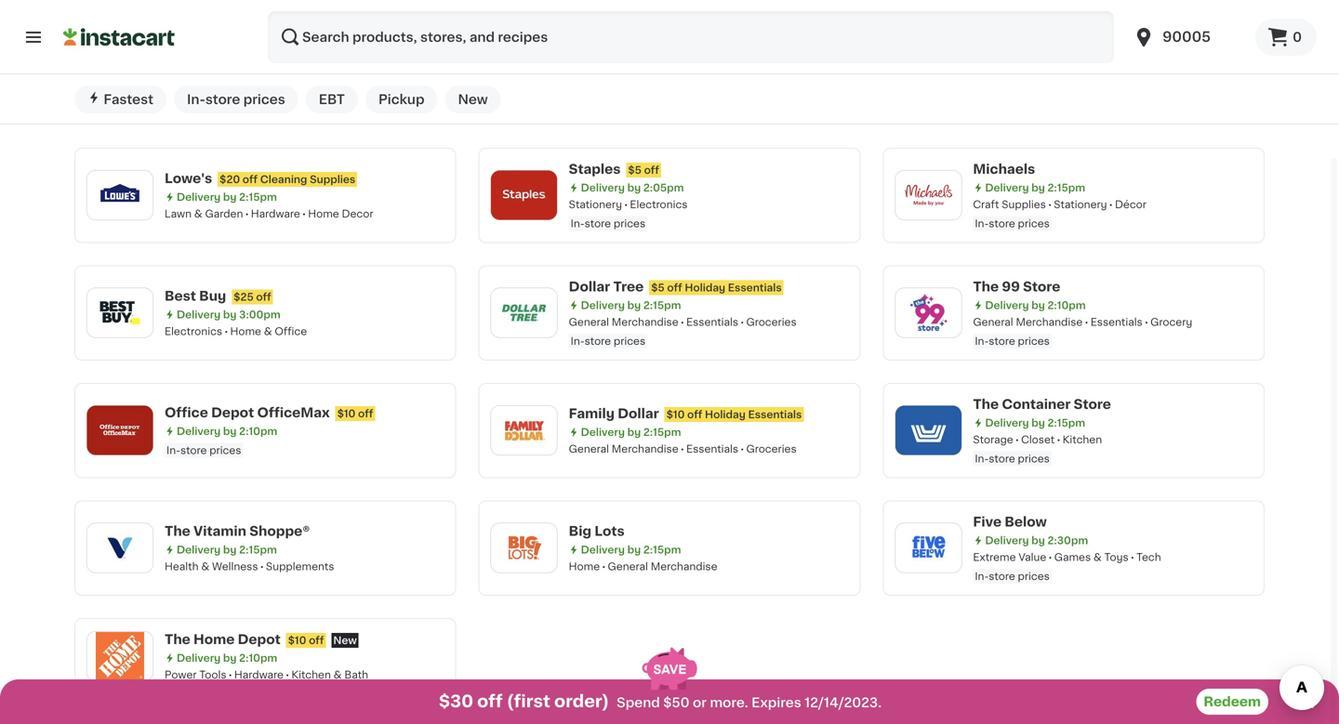 Task type: describe. For each thing, give the bounding box(es) containing it.
delivery by 2:15pm for the container store logo
[[986, 418, 1086, 428]]

big
[[569, 525, 592, 538]]

delivery for the vitamin shoppe® logo
[[177, 545, 221, 556]]

holiday for dollar
[[705, 410, 746, 420]]

storage closet kitchen in-store prices
[[974, 435, 1103, 464]]

order)
[[555, 694, 610, 710]]

2:15pm for "michaels logo"
[[1048, 183, 1086, 193]]

2:15pm for the container store logo
[[1048, 418, 1086, 428]]

0 vertical spatial delivery by 2:10pm
[[986, 300, 1086, 311]]

power
[[165, 670, 197, 680]]

essentials inside the dollar tree $5 off holiday essentials
[[728, 283, 782, 293]]

delivery by 2:10pm for depot
[[177, 654, 278, 664]]

vitamin
[[194, 525, 247, 538]]

in- inside the stationery electronics in-store prices
[[571, 219, 585, 229]]

the container store logo image
[[905, 407, 953, 455]]

lowe's logo image
[[96, 171, 144, 220]]

0 vertical spatial dollar
[[569, 280, 611, 293]]

store inside extreme value games & toys tech in-store prices
[[989, 572, 1016, 582]]

delivery by 2:10pm for officemax
[[177, 426, 278, 437]]

in- inside general merchandise essentials grocery in-store prices
[[975, 336, 989, 346]]

$10 for the home depot
[[288, 636, 306, 646]]

by for the big lots logo
[[628, 545, 641, 556]]

2:15pm for the big lots logo
[[644, 545, 681, 556]]

2:15pm for lowe's logo
[[239, 192, 277, 202]]

extreme
[[974, 553, 1017, 563]]

in- right office depot officemax logo
[[167, 446, 180, 456]]

save image
[[643, 648, 697, 691]]

groceries for general merchandise essentials groceries in-store prices
[[747, 317, 797, 327]]

0 vertical spatial 2:10pm
[[1048, 300, 1086, 311]]

in-store prices button
[[174, 86, 298, 114]]

delivery for dollar tree logo
[[581, 300, 625, 311]]

delivery for lowe's logo
[[177, 192, 221, 202]]

by for family dollar logo
[[628, 428, 641, 438]]

the home depot $10 off new
[[165, 633, 357, 647]]

officemax
[[257, 406, 330, 419]]

closet
[[1022, 435, 1055, 445]]

by for the staples logo
[[628, 183, 641, 193]]

close image
[[1297, 691, 1319, 714]]

stationery electronics in-store prices
[[569, 199, 688, 229]]

fastest
[[104, 93, 154, 106]]

in- inside in-store prices button
[[187, 93, 205, 106]]

$30
[[439, 694, 474, 710]]

2:10pm for officemax
[[239, 426, 278, 437]]

off inside the staples $5 off
[[644, 165, 660, 175]]

in- inside storage closet kitchen in-store prices
[[975, 454, 989, 464]]

office depot officemax $10 off
[[165, 406, 373, 419]]

five below
[[974, 516, 1047, 529]]

the for the vitamin shoppe®
[[165, 525, 191, 538]]

general merchandise essentials groceries in-store prices
[[569, 317, 797, 346]]

store for the container store
[[1074, 398, 1112, 411]]

by for the 99 store logo
[[1032, 300, 1046, 311]]

lots
[[595, 525, 625, 538]]

family dollar $10 off holiday essentials
[[569, 408, 802, 421]]

store inside button
[[205, 93, 240, 106]]

prices down office depot officemax $10 off
[[210, 446, 241, 456]]

supplies inside lowe's $20 off cleaning supplies
[[310, 175, 356, 185]]

essentials for general merchandise essentials groceries in-store prices
[[687, 317, 739, 327]]

spend
[[617, 697, 660, 710]]

best
[[165, 290, 196, 303]]

electronics home & office
[[165, 327, 307, 337]]

off inside office depot officemax $10 off
[[358, 409, 373, 419]]

redeem button
[[1197, 689, 1269, 716]]

$10 for office depot officemax
[[337, 409, 356, 419]]

in- inside craft supplies stationery décor in-store prices
[[975, 219, 989, 229]]

ebt button
[[306, 86, 358, 114]]

big lots
[[569, 525, 625, 538]]

general down 'lots'
[[608, 562, 648, 572]]

Search field
[[268, 11, 1115, 63]]

tree
[[614, 280, 644, 293]]

family
[[569, 408, 615, 421]]

health
[[165, 562, 199, 572]]

delivery for "michaels logo"
[[986, 183, 1030, 193]]

by for best buy logo
[[223, 310, 237, 320]]

new button
[[445, 86, 501, 114]]

ebt
[[319, 93, 345, 106]]

power tools hardware kitchen & bath
[[165, 670, 368, 680]]

$50
[[664, 697, 690, 710]]

delivery for the home depot logo
[[177, 654, 221, 664]]

$25
[[234, 292, 254, 302]]

container
[[1002, 398, 1071, 411]]

1 vertical spatial in-store prices
[[167, 446, 241, 456]]

games
[[1055, 553, 1092, 563]]

store right office depot officemax logo
[[180, 446, 207, 456]]

dollar tree $5 off holiday essentials
[[569, 280, 782, 293]]

office depot officemax logo image
[[96, 407, 144, 455]]

by for the home depot logo
[[223, 654, 237, 664]]

store inside general merchandise essentials grocery in-store prices
[[989, 336, 1016, 346]]

best buy $25 off
[[165, 290, 271, 303]]

stationery inside the stationery electronics in-store prices
[[569, 199, 622, 210]]

store inside the stationery electronics in-store prices
[[585, 219, 611, 229]]

lowe's
[[165, 172, 212, 185]]

& right health
[[201, 562, 210, 572]]

delivery for the big lots logo
[[581, 545, 625, 556]]

décor
[[1116, 199, 1147, 210]]

2:05pm
[[644, 183, 684, 193]]

below
[[1005, 516, 1047, 529]]

kitchen inside storage closet kitchen in-store prices
[[1063, 435, 1103, 445]]

pickup button
[[366, 86, 438, 114]]

$20
[[220, 175, 240, 185]]

& right lawn
[[194, 209, 203, 219]]

tech
[[1137, 553, 1162, 563]]

delivery for family dollar logo
[[581, 428, 625, 438]]

off inside best buy $25 off
[[256, 292, 271, 302]]

general merchandise essentials grocery in-store prices
[[974, 317, 1193, 346]]

storage
[[974, 435, 1014, 445]]

the container store
[[974, 398, 1112, 411]]

store inside storage closet kitchen in-store prices
[[989, 454, 1016, 464]]

1 vertical spatial hardware
[[234, 670, 284, 680]]

& left bath
[[334, 670, 342, 680]]

the 99 store
[[974, 280, 1061, 293]]

lowe's $20 off cleaning supplies
[[165, 172, 356, 185]]

90005
[[1163, 30, 1212, 44]]

store inside craft supplies stationery décor in-store prices
[[989, 219, 1016, 229]]

redeem
[[1204, 696, 1262, 709]]

delivery by 3:00pm
[[177, 310, 281, 320]]

grocery button
[[74, 0, 145, 60]]

wholesale button
[[231, 0, 301, 60]]

the vitamin shoppe®
[[165, 525, 310, 538]]

2:15pm for the vitamin shoppe® logo
[[239, 545, 277, 556]]

electronics inside the stationery electronics in-store prices
[[630, 199, 688, 210]]

$30 off (first order) spend $50 or more. expires 12/14/2023.
[[439, 694, 882, 710]]

staples
[[569, 163, 621, 176]]

or
[[693, 697, 707, 710]]

0 vertical spatial hardware
[[251, 209, 300, 219]]

home left decor
[[308, 209, 339, 219]]

home general merchandise
[[569, 562, 718, 572]]

2:30pm
[[1048, 536, 1089, 546]]

best buy logo image
[[96, 289, 144, 337]]

bath
[[345, 670, 368, 680]]

by for five below logo
[[1032, 536, 1046, 546]]

five
[[974, 516, 1002, 529]]



Task type: locate. For each thing, give the bounding box(es) containing it.
0
[[1293, 31, 1303, 44]]

garden
[[205, 209, 243, 219]]

0 vertical spatial groceries
[[747, 317, 797, 327]]

by for lowe's logo
[[223, 192, 237, 202]]

delivery for the 99 store logo
[[986, 300, 1030, 311]]

1 horizontal spatial stationery
[[1054, 199, 1108, 210]]

five below logo image
[[905, 524, 953, 573]]

None search field
[[268, 11, 1115, 63]]

1 horizontal spatial store
[[1074, 398, 1112, 411]]

1 vertical spatial grocery
[[1151, 317, 1193, 327]]

general for general merchandise essentials groceries
[[569, 444, 609, 455]]

&
[[194, 209, 203, 219], [264, 327, 272, 337], [1094, 553, 1102, 563], [201, 562, 210, 572], [334, 670, 342, 680]]

instacart logo image
[[63, 26, 175, 48]]

delivery by 2:15pm for the vitamin shoppe® logo
[[177, 545, 277, 556]]

off inside lowe's $20 off cleaning supplies
[[243, 175, 258, 185]]

2:15pm down 'the container store'
[[1048, 418, 1086, 428]]

the for the 99 store
[[974, 280, 999, 293]]

family dollar logo image
[[500, 407, 549, 455]]

$5 inside the staples $5 off
[[628, 165, 642, 175]]

by for dollar tree logo
[[628, 300, 641, 311]]

stationery inside craft supplies stationery décor in-store prices
[[1054, 199, 1108, 210]]

by down $20
[[223, 192, 237, 202]]

off inside the home depot $10 off new
[[309, 636, 324, 646]]

0 horizontal spatial new
[[333, 636, 357, 646]]

store down storage
[[989, 454, 1016, 464]]

1 vertical spatial depot
[[238, 633, 281, 647]]

$10
[[337, 409, 356, 419], [667, 410, 685, 420], [288, 636, 306, 646]]

cleaning
[[260, 175, 307, 185]]

hardware down cleaning
[[251, 209, 300, 219]]

2:10pm up general merchandise essentials grocery in-store prices
[[1048, 300, 1086, 311]]

depot
[[211, 406, 254, 419], [238, 633, 281, 647]]

in- inside extreme value games & toys tech in-store prices
[[975, 572, 989, 582]]

extreme value games & toys tech in-store prices
[[974, 553, 1162, 582]]

in- down the staples
[[571, 219, 585, 229]]

$10 inside family dollar $10 off holiday essentials
[[667, 410, 685, 420]]

in- right the 99 store logo
[[975, 336, 989, 346]]

2:10pm for depot
[[239, 654, 278, 664]]

store down alcohol in the top of the page
[[205, 93, 240, 106]]

in- right dollar tree logo
[[571, 336, 585, 346]]

michaels
[[974, 163, 1036, 176]]

holiday up general merchandise essentials groceries in-store prices
[[685, 283, 726, 293]]

0 vertical spatial new
[[458, 93, 488, 106]]

$30 off (first order) main content
[[0, 0, 1340, 725]]

new inside button
[[458, 93, 488, 106]]

craft
[[974, 199, 1000, 210]]

delivery down michaels
[[986, 183, 1030, 193]]

dollar left tree
[[569, 280, 611, 293]]

grocery inside general merchandise essentials grocery in-store prices
[[1151, 317, 1193, 327]]

1 vertical spatial electronics
[[165, 327, 222, 337]]

electronics
[[630, 199, 688, 210], [165, 327, 222, 337]]

prices down 'the 99 store'
[[1018, 336, 1050, 346]]

expires
[[752, 697, 802, 710]]

0 horizontal spatial supplies
[[310, 175, 356, 185]]

health & wellness supplements
[[165, 562, 334, 572]]

2 horizontal spatial $10
[[667, 410, 685, 420]]

prices inside general merchandise essentials grocery in-store prices
[[1018, 336, 1050, 346]]

delivery for office depot officemax logo
[[177, 426, 221, 437]]

merchandise inside general merchandise essentials grocery in-store prices
[[1016, 317, 1083, 327]]

delivery by 2:15pm for lowe's logo
[[177, 192, 277, 202]]

off inside family dollar $10 off holiday essentials
[[688, 410, 703, 420]]

merchandise for general merchandise essentials groceries
[[612, 444, 679, 455]]

0 button
[[1256, 19, 1317, 56]]

delivery for the container store logo
[[986, 418, 1030, 428]]

1 horizontal spatial dollar
[[618, 408, 659, 421]]

essentials inside general merchandise essentials grocery in-store prices
[[1091, 317, 1143, 327]]

delivery by 2:15pm up wellness on the bottom left
[[177, 545, 277, 556]]

prices down closet
[[1018, 454, 1050, 464]]

delivery for best buy logo
[[177, 310, 221, 320]]

delivery down tree
[[581, 300, 625, 311]]

the up power
[[165, 633, 191, 647]]

fastest button
[[74, 86, 167, 114]]

the home depot logo image
[[96, 633, 144, 681]]

0 vertical spatial depot
[[211, 406, 254, 419]]

store down craft
[[989, 219, 1016, 229]]

2 groceries from the top
[[747, 444, 797, 455]]

general inside general merchandise essentials grocery in-store prices
[[974, 317, 1014, 327]]

2:15pm
[[1048, 183, 1086, 193], [239, 192, 277, 202], [644, 300, 681, 311], [1048, 418, 1086, 428], [644, 428, 681, 438], [239, 545, 277, 556], [644, 545, 681, 556]]

by for office depot officemax logo
[[223, 426, 237, 437]]

the 99 store logo image
[[905, 289, 953, 337]]

1 horizontal spatial grocery
[[1151, 317, 1193, 327]]

alcohol button
[[153, 0, 223, 60]]

the left 99
[[974, 280, 999, 293]]

2:15pm for dollar tree logo
[[644, 300, 681, 311]]

prices down michaels
[[1018, 219, 1050, 229]]

$10 right officemax
[[337, 409, 356, 419]]

12/14/2023.
[[805, 697, 882, 710]]

0 vertical spatial store
[[1024, 280, 1061, 293]]

general
[[569, 317, 609, 327], [974, 317, 1014, 327], [569, 444, 609, 455], [608, 562, 648, 572]]

delivery by 2:10pm down office depot officemax $10 off
[[177, 426, 278, 437]]

lawn
[[165, 209, 192, 219]]

supplies
[[310, 175, 356, 185], [1002, 199, 1047, 210]]

michaels logo image
[[905, 171, 953, 220]]

$5
[[628, 165, 642, 175], [652, 283, 665, 293]]

merchandise inside general merchandise essentials groceries in-store prices
[[612, 317, 679, 327]]

delivery by 2:15pm up the garden in the left of the page
[[177, 192, 277, 202]]

2:15pm up craft supplies stationery décor in-store prices
[[1048, 183, 1086, 193]]

by up the value
[[1032, 536, 1046, 546]]

0 horizontal spatial store
[[1024, 280, 1061, 293]]

prices inside storage closet kitchen in-store prices
[[1018, 454, 1050, 464]]

by down tree
[[628, 300, 641, 311]]

2:15pm for family dollar logo
[[644, 428, 681, 438]]

2 vertical spatial delivery by 2:10pm
[[177, 654, 278, 664]]

supplies up decor
[[310, 175, 356, 185]]

90005 button
[[1122, 11, 1256, 63]]

decor
[[342, 209, 374, 219]]

delivery by 2:15pm for dollar tree logo
[[581, 300, 681, 311]]

store
[[1024, 280, 1061, 293], [1074, 398, 1112, 411]]

delivery by 2:15pm for the big lots logo
[[581, 545, 681, 556]]

delivery by 2:15pm
[[986, 183, 1086, 193], [177, 192, 277, 202], [581, 300, 681, 311], [986, 418, 1086, 428], [581, 428, 681, 438], [177, 545, 277, 556], [581, 545, 681, 556]]

1 horizontal spatial electronics
[[630, 199, 688, 210]]

0 vertical spatial holiday
[[685, 283, 726, 293]]

delivery down office depot officemax $10 off
[[177, 426, 221, 437]]

prices inside general merchandise essentials groceries in-store prices
[[614, 336, 646, 346]]

off right $30
[[477, 694, 503, 710]]

off up "3:00pm"
[[256, 292, 271, 302]]

prices down the value
[[1018, 572, 1050, 582]]

in- inside general merchandise essentials groceries in-store prices
[[571, 336, 585, 346]]

0 horizontal spatial kitchen
[[292, 670, 331, 680]]

off inside the dollar tree $5 off holiday essentials
[[667, 283, 683, 293]]

delivery by 2:10pm
[[986, 300, 1086, 311], [177, 426, 278, 437], [177, 654, 278, 664]]

staples $5 off
[[569, 163, 660, 176]]

0 vertical spatial supplies
[[310, 175, 356, 185]]

value
[[1019, 553, 1047, 563]]

hardware
[[251, 209, 300, 219], [234, 670, 284, 680]]

store down extreme
[[989, 572, 1016, 582]]

essentials inside general merchandise essentials groceries in-store prices
[[687, 317, 739, 327]]

dollar
[[569, 280, 611, 293], [618, 408, 659, 421]]

delivery by 2:15pm down family
[[581, 428, 681, 438]]

prices inside craft supplies stationery décor in-store prices
[[1018, 219, 1050, 229]]

$5 right tree
[[652, 283, 665, 293]]

craft supplies stationery décor in-store prices
[[974, 199, 1147, 229]]

holiday inside family dollar $10 off holiday essentials
[[705, 410, 746, 420]]

1 vertical spatial groceries
[[747, 444, 797, 455]]

delivery by 2:15pm up home general merchandise
[[581, 545, 681, 556]]

store down 'delivery by 2:05pm'
[[585, 219, 611, 229]]

the vitamin shoppe® logo image
[[96, 524, 144, 573]]

$5 inside the dollar tree $5 off holiday essentials
[[652, 283, 665, 293]]

depot up power tools hardware kitchen & bath
[[238, 633, 281, 647]]

90005 button
[[1133, 11, 1245, 63]]

1 horizontal spatial $10
[[337, 409, 356, 419]]

prices
[[243, 93, 285, 106], [614, 219, 646, 229], [1018, 219, 1050, 229], [614, 336, 646, 346], [1018, 336, 1050, 346], [210, 446, 241, 456], [1018, 454, 1050, 464], [1018, 572, 1050, 582]]

1 vertical spatial new
[[333, 636, 357, 646]]

shoppe®
[[250, 525, 310, 538]]

essentials for general merchandise essentials grocery in-store prices
[[1091, 317, 1143, 327]]

by for "michaels logo"
[[1032, 183, 1046, 193]]

general right dollar tree logo
[[569, 317, 609, 327]]

0 horizontal spatial dollar
[[569, 280, 611, 293]]

electronics down best
[[165, 327, 222, 337]]

delivery up health
[[177, 545, 221, 556]]

1 stationery from the left
[[569, 199, 622, 210]]

the up health
[[165, 525, 191, 538]]

$10 up power tools hardware kitchen & bath
[[288, 636, 306, 646]]

1 vertical spatial office
[[165, 406, 208, 419]]

1 vertical spatial delivery by 2:10pm
[[177, 426, 278, 437]]

essentials inside family dollar $10 off holiday essentials
[[749, 410, 802, 420]]

1 horizontal spatial supplies
[[1002, 199, 1047, 210]]

2 stationery from the left
[[1054, 199, 1108, 210]]

by up the stationery electronics in-store prices
[[628, 183, 641, 193]]

prices inside button
[[243, 93, 285, 106]]

in-store prices
[[187, 93, 285, 106], [167, 446, 241, 456]]

1 vertical spatial dollar
[[618, 408, 659, 421]]

general down family
[[569, 444, 609, 455]]

prices inside extreme value games & toys tech in-store prices
[[1018, 572, 1050, 582]]

delivery down 99
[[986, 300, 1030, 311]]

supplements
[[266, 562, 334, 572]]

& inside extreme value games & toys tech in-store prices
[[1094, 553, 1102, 563]]

stationery left décor
[[1054, 199, 1108, 210]]

by down 'the 99 store'
[[1032, 300, 1046, 311]]

groceries for general merchandise essentials groceries
[[747, 444, 797, 455]]

lawn & garden hardware home decor
[[165, 209, 374, 219]]

by up wellness on the bottom left
[[223, 545, 237, 556]]

new right pickup
[[458, 93, 488, 106]]

essentials for general merchandise essentials groceries
[[687, 444, 739, 455]]

2:15pm up home general merchandise
[[644, 545, 681, 556]]

kitchen right closet
[[1063, 435, 1103, 445]]

supplies right craft
[[1002, 199, 1047, 210]]

buy
[[199, 290, 226, 303]]

by up 'tools'
[[223, 654, 237, 664]]

0 horizontal spatial grocery
[[88, 48, 131, 58]]

$10 inside office depot officemax $10 off
[[337, 409, 356, 419]]

in- down alcohol in the top of the page
[[187, 93, 205, 106]]

pickup
[[379, 93, 425, 106]]

big lots logo image
[[500, 524, 549, 573]]

dollar right family
[[618, 408, 659, 421]]

in-
[[187, 93, 205, 106], [571, 219, 585, 229], [975, 219, 989, 229], [571, 336, 585, 346], [975, 336, 989, 346], [167, 446, 180, 456], [975, 454, 989, 464], [975, 572, 989, 582]]

staples logo image
[[500, 171, 549, 220]]

holiday up the general merchandise essentials groceries in the bottom of the page
[[705, 410, 746, 420]]

wholesale
[[239, 48, 294, 58]]

by up craft supplies stationery décor in-store prices
[[1032, 183, 1046, 193]]

the
[[974, 280, 999, 293], [974, 398, 999, 411], [165, 525, 191, 538], [165, 633, 191, 647]]

delivery by 2:10pm down 'the 99 store'
[[986, 300, 1086, 311]]

2 vertical spatial 2:10pm
[[239, 654, 278, 664]]

by up the general merchandise essentials groceries in the bottom of the page
[[628, 428, 641, 438]]

2:10pm
[[1048, 300, 1086, 311], [239, 426, 278, 437], [239, 654, 278, 664]]

1 vertical spatial supplies
[[1002, 199, 1047, 210]]

0 vertical spatial office
[[275, 327, 307, 337]]

by up closet
[[1032, 418, 1046, 428]]

off up general merchandise essentials groceries in-store prices
[[667, 283, 683, 293]]

off right officemax
[[358, 409, 373, 419]]

by up home general merchandise
[[628, 545, 641, 556]]

off up power tools hardware kitchen & bath
[[309, 636, 324, 646]]

new
[[458, 93, 488, 106], [333, 636, 357, 646]]

holiday inside the dollar tree $5 off holiday essentials
[[685, 283, 726, 293]]

prices down tree
[[614, 336, 646, 346]]

home down "3:00pm"
[[230, 327, 261, 337]]

2:15pm up health & wellness supplements
[[239, 545, 277, 556]]

dollar tree logo image
[[500, 289, 549, 337]]

$10 inside the home depot $10 off new
[[288, 636, 306, 646]]

0 horizontal spatial office
[[165, 406, 208, 419]]

delivery by 2:10pm up 'tools'
[[177, 654, 278, 664]]

by for the container store logo
[[1032, 418, 1046, 428]]

in- down craft
[[975, 219, 989, 229]]

1 horizontal spatial office
[[275, 327, 307, 337]]

hardware down the home depot $10 off new
[[234, 670, 284, 680]]

delivery by 2:15pm for family dollar logo
[[581, 428, 681, 438]]

0 vertical spatial electronics
[[630, 199, 688, 210]]

in- down extreme
[[975, 572, 989, 582]]

stationery down the staples
[[569, 199, 622, 210]]

new inside the home depot $10 off new
[[333, 636, 357, 646]]

2:15pm down the dollar tree $5 off holiday essentials
[[644, 300, 681, 311]]

0 horizontal spatial electronics
[[165, 327, 222, 337]]

0 horizontal spatial $5
[[628, 165, 642, 175]]

0 horizontal spatial $10
[[288, 636, 306, 646]]

$10 up the general merchandise essentials groceries in the bottom of the page
[[667, 410, 685, 420]]

holiday for tree
[[685, 283, 726, 293]]

$5 up 'delivery by 2:05pm'
[[628, 165, 642, 175]]

1 vertical spatial holiday
[[705, 410, 746, 420]]

home down big
[[569, 562, 600, 572]]

prices inside the stationery electronics in-store prices
[[614, 219, 646, 229]]

0 horizontal spatial stationery
[[569, 199, 622, 210]]

grocery
[[88, 48, 131, 58], [1151, 317, 1193, 327]]

1 vertical spatial 2:10pm
[[239, 426, 278, 437]]

off up 2:05pm
[[644, 165, 660, 175]]

1 horizontal spatial kitchen
[[1063, 435, 1103, 445]]

delivery down family
[[581, 428, 625, 438]]

1 groceries from the top
[[747, 317, 797, 327]]

groceries
[[747, 317, 797, 327], [747, 444, 797, 455]]

in-store prices inside button
[[187, 93, 285, 106]]

holiday
[[685, 283, 726, 293], [705, 410, 746, 420]]

tools
[[199, 670, 227, 680]]

store
[[205, 93, 240, 106], [585, 219, 611, 229], [989, 219, 1016, 229], [585, 336, 611, 346], [989, 336, 1016, 346], [180, 446, 207, 456], [989, 454, 1016, 464], [989, 572, 1016, 582]]

depot left officemax
[[211, 406, 254, 419]]

supplies inside craft supplies stationery décor in-store prices
[[1002, 199, 1047, 210]]

& left toys
[[1094, 553, 1102, 563]]

groceries inside general merchandise essentials groceries in-store prices
[[747, 317, 797, 327]]

home up 'tools'
[[194, 633, 235, 647]]

wellness
[[212, 562, 258, 572]]

in-store prices down wholesale
[[187, 93, 285, 106]]

delivery up 'tools'
[[177, 654, 221, 664]]

0 vertical spatial kitchen
[[1063, 435, 1103, 445]]

by for the vitamin shoppe® logo
[[223, 545, 237, 556]]

delivery down five below
[[986, 536, 1030, 546]]

delivery for five below logo
[[986, 536, 1030, 546]]

general merchandise essentials groceries
[[569, 444, 797, 455]]

1 vertical spatial store
[[1074, 398, 1112, 411]]

delivery by 2:05pm
[[581, 183, 684, 193]]

kitchen
[[1063, 435, 1103, 445], [292, 670, 331, 680]]

toys
[[1105, 553, 1129, 563]]

store up family
[[585, 336, 611, 346]]

(first
[[507, 694, 551, 710]]

office down "3:00pm"
[[275, 327, 307, 337]]

store inside general merchandise essentials groceries in-store prices
[[585, 336, 611, 346]]

home
[[308, 209, 339, 219], [230, 327, 261, 337], [569, 562, 600, 572], [194, 633, 235, 647]]

more.
[[710, 697, 749, 710]]

general for general merchandise essentials groceries in-store prices
[[569, 317, 609, 327]]

off
[[644, 165, 660, 175], [243, 175, 258, 185], [667, 283, 683, 293], [256, 292, 271, 302], [358, 409, 373, 419], [688, 410, 703, 420], [309, 636, 324, 646], [477, 694, 503, 710]]

99
[[1002, 280, 1021, 293]]

by
[[628, 183, 641, 193], [1032, 183, 1046, 193], [223, 192, 237, 202], [628, 300, 641, 311], [1032, 300, 1046, 311], [223, 310, 237, 320], [1032, 418, 1046, 428], [223, 426, 237, 437], [628, 428, 641, 438], [1032, 536, 1046, 546], [223, 545, 237, 556], [628, 545, 641, 556], [223, 654, 237, 664]]

1 vertical spatial kitchen
[[292, 670, 331, 680]]

delivery by 2:15pm up closet
[[986, 418, 1086, 428]]

3:00pm
[[239, 310, 281, 320]]

store right 99
[[1024, 280, 1061, 293]]

general for general merchandise essentials grocery in-store prices
[[974, 317, 1014, 327]]

2:15pm up the general merchandise essentials groceries in the bottom of the page
[[644, 428, 681, 438]]

1 horizontal spatial new
[[458, 93, 488, 106]]

2:10pm up power tools hardware kitchen & bath
[[239, 654, 278, 664]]

grocery inside button
[[88, 48, 131, 58]]

prices down wholesale
[[243, 93, 285, 106]]

merchandise for general merchandise essentials grocery in-store prices
[[1016, 317, 1083, 327]]

& down "3:00pm"
[[264, 327, 272, 337]]

store for the 99 store
[[1024, 280, 1061, 293]]

2:15pm down lowe's $20 off cleaning supplies
[[239, 192, 277, 202]]

delivery by 2:30pm
[[986, 536, 1089, 546]]

1 horizontal spatial $5
[[652, 283, 665, 293]]

general inside general merchandise essentials groceries in-store prices
[[569, 317, 609, 327]]

1 vertical spatial $5
[[652, 283, 665, 293]]

alcohol
[[168, 48, 208, 58]]

0 vertical spatial $5
[[628, 165, 642, 175]]

delivery for the staples logo
[[581, 183, 625, 193]]

merchandise for general merchandise essentials groceries in-store prices
[[612, 317, 679, 327]]

in- down storage
[[975, 454, 989, 464]]

general down 99
[[974, 317, 1014, 327]]

the for the container store
[[974, 398, 999, 411]]

0 vertical spatial grocery
[[88, 48, 131, 58]]

delivery by 2:15pm for "michaels logo"
[[986, 183, 1086, 193]]

new up bath
[[333, 636, 357, 646]]

0 vertical spatial in-store prices
[[187, 93, 285, 106]]



Task type: vqa. For each thing, say whether or not it's contained in the screenshot.


